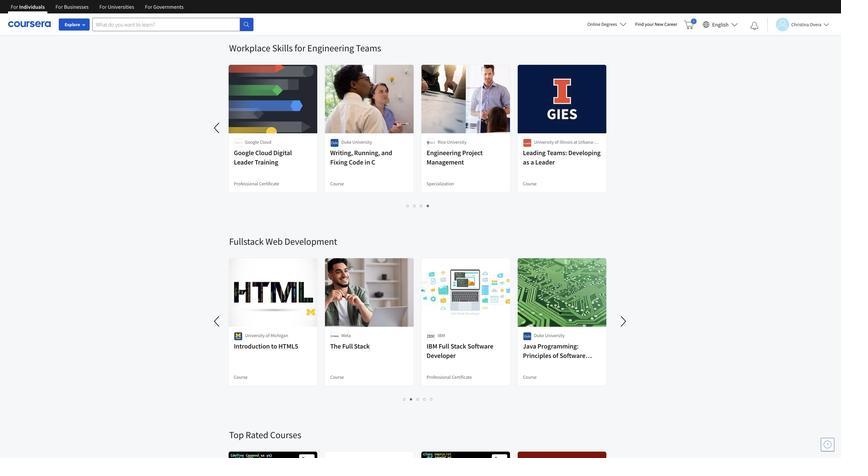 Task type: describe. For each thing, give the bounding box(es) containing it.
your
[[645, 21, 654, 27]]

find
[[636, 21, 644, 27]]

software inside ibm full stack software developer
[[468, 342, 494, 350]]

course for the full stack
[[330, 374, 344, 380]]

running,
[[354, 149, 380, 157]]

find your new career
[[636, 21, 678, 27]]

teams:
[[547, 149, 567, 157]]

code
[[349, 158, 364, 166]]

explore and create internet of things carousel element
[[0, 0, 612, 22]]

2 for the middle 3 button 1 button 2 button
[[414, 203, 416, 209]]

top rated courses
[[229, 429, 301, 441]]

previous slide image for fullstack web development
[[209, 313, 225, 330]]

duke university image
[[523, 332, 532, 341]]

christina
[[792, 21, 809, 27]]

english button
[[701, 13, 741, 35]]

stack for the
[[354, 342, 370, 350]]

list inside explore and create internet of things carousel element
[[229, 8, 607, 16]]

michigan
[[271, 333, 288, 339]]

career
[[665, 21, 678, 27]]

of for to
[[266, 333, 270, 339]]

full for ibm
[[439, 342, 450, 350]]

explore
[[65, 22, 80, 28]]

development
[[285, 236, 337, 248]]

professional certificate for training
[[234, 181, 279, 187]]

for for governments
[[145, 3, 152, 10]]

fullstack web development
[[229, 236, 337, 248]]

java
[[523, 342, 537, 350]]

the full stack
[[330, 342, 370, 350]]

christina overa button
[[768, 18, 829, 31]]

degrees
[[602, 21, 617, 27]]

individuals
[[19, 3, 45, 10]]

for businesses
[[56, 3, 89, 10]]

professional for training
[[234, 181, 258, 187]]

workplace skills for engineering teams
[[229, 42, 381, 54]]

champaign
[[534, 146, 557, 152]]

2 for 2 button for 1 button associated with 3 button to the top
[[414, 9, 416, 15]]

rice university image
[[427, 139, 435, 147]]

design
[[523, 361, 543, 369]]

5
[[430, 396, 433, 402]]

cloud for google cloud
[[260, 139, 272, 145]]

software inside java programming: principles of software design
[[560, 351, 586, 360]]

next slide image
[[616, 313, 632, 330]]

3 inside workplace skills for engineering teams carousel element
[[420, 203, 423, 209]]

university up introduction
[[245, 333, 265, 339]]

stack for ibm
[[451, 342, 467, 350]]

overa
[[810, 21, 822, 27]]

meta image
[[330, 332, 339, 341]]

google cloud
[[245, 139, 272, 145]]

ibm full stack software developer
[[427, 342, 494, 360]]

as
[[523, 158, 530, 166]]

fullstack web development carousel element
[[209, 215, 632, 409]]

specialization
[[427, 181, 454, 187]]

introduction
[[234, 342, 270, 350]]

previous slide image for workplace skills for engineering teams
[[209, 120, 225, 136]]

introduction to html5
[[234, 342, 298, 350]]

certificate for developer
[[452, 374, 472, 380]]

training
[[255, 158, 278, 166]]

ibm image
[[427, 332, 435, 341]]

for for businesses
[[56, 3, 63, 10]]

google for google cloud
[[245, 139, 259, 145]]

duke university image
[[330, 139, 339, 147]]

4 button for the bottommost 3 button
[[422, 395, 428, 403]]

advanced learning algorithms course by deeplearning.ai, stanford university, image
[[518, 452, 607, 458]]

2 vertical spatial 3 button
[[415, 395, 422, 403]]

university for project
[[447, 139, 467, 145]]

4 inside fullstack web development carousel element
[[424, 396, 426, 402]]

find your new career link
[[632, 20, 681, 29]]

2 button for the middle 3 button 1 button
[[412, 202, 418, 210]]

ibm for ibm
[[438, 333, 445, 339]]

governments
[[153, 3, 184, 10]]

1 vertical spatial 3 button
[[418, 202, 425, 210]]

2 button for the bottommost 3 button's 1 button
[[408, 395, 415, 403]]

fixing
[[330, 158, 348, 166]]

universities
[[108, 3, 134, 10]]

english
[[713, 21, 729, 28]]

for for individuals
[[11, 3, 18, 10]]

What do you want to learn? text field
[[92, 18, 240, 31]]

digital
[[273, 149, 292, 157]]

of for teams:
[[555, 139, 559, 145]]

java programming: principles of software design
[[523, 342, 586, 369]]

shopping cart: 1 item image
[[684, 18, 697, 29]]

3 inside explore and create internet of things carousel element
[[420, 9, 423, 15]]

university for running,
[[352, 139, 372, 145]]

engineering project management
[[427, 149, 483, 166]]

3 inside fullstack web development carousel element
[[417, 396, 420, 402]]

course for leading teams: developing as a leader
[[523, 181, 537, 187]]

leading teams: developing as a leader
[[523, 149, 601, 166]]

a
[[531, 158, 534, 166]]

businesses
[[64, 3, 89, 10]]

workplace skills for engineering teams carousel element
[[0, 22, 612, 215]]

1 button for 3 button to the top
[[405, 8, 412, 16]]

course for java programming: principles of software design
[[523, 374, 537, 380]]

2 for the bottommost 3 button's 1 button's 2 button
[[410, 396, 413, 402]]

c
[[372, 158, 376, 166]]

course for writing, running, and fixing code in c
[[330, 181, 344, 187]]

5 button
[[428, 395, 435, 403]]

fullstack
[[229, 236, 264, 248]]

explore button
[[59, 18, 90, 31]]

duke for java
[[534, 333, 544, 339]]



Task type: locate. For each thing, give the bounding box(es) containing it.
stack
[[354, 342, 370, 350], [451, 342, 467, 350]]

1 inside fullstack web development carousel element
[[404, 396, 406, 402]]

stack inside ibm full stack software developer
[[451, 342, 467, 350]]

4 button inside explore and create internet of things carousel element
[[425, 8, 432, 16]]

full up developer
[[439, 342, 450, 350]]

certificate inside workplace skills for engineering teams carousel element
[[259, 181, 279, 187]]

duke university inside fullstack web development carousel element
[[534, 333, 565, 339]]

for individuals
[[11, 3, 45, 10]]

1 vertical spatial of
[[266, 333, 270, 339]]

2 full from the left
[[439, 342, 450, 350]]

0 horizontal spatial leader
[[234, 158, 254, 166]]

course down 'fixing'
[[330, 181, 344, 187]]

1 horizontal spatial engineering
[[427, 149, 461, 157]]

university up champaign
[[534, 139, 554, 145]]

2 inside fullstack web development carousel element
[[410, 396, 413, 402]]

professional down developer
[[427, 374, 451, 380]]

0 vertical spatial ibm
[[438, 333, 445, 339]]

2 vertical spatial 2
[[410, 396, 413, 402]]

0 vertical spatial 3
[[420, 9, 423, 15]]

1
[[407, 9, 410, 15], [407, 203, 410, 209], [404, 396, 406, 402]]

previous slide image
[[209, 120, 225, 136], [209, 313, 225, 330]]

2 vertical spatial list
[[229, 395, 607, 403]]

2 vertical spatial 1 button
[[401, 395, 408, 403]]

4 button
[[425, 8, 432, 16], [425, 202, 432, 210], [422, 395, 428, 403]]

course down a
[[523, 181, 537, 187]]

the
[[330, 342, 341, 350]]

duke university up programming:
[[534, 333, 565, 339]]

2 vertical spatial 2 button
[[408, 395, 415, 403]]

1 vertical spatial 4 button
[[425, 202, 432, 210]]

leader inside google cloud digital leader training
[[234, 158, 254, 166]]

1 horizontal spatial full
[[439, 342, 450, 350]]

0 vertical spatial of
[[555, 139, 559, 145]]

4 button inside workplace skills for engineering teams carousel element
[[425, 202, 432, 210]]

duke university inside workplace skills for engineering teams carousel element
[[342, 139, 372, 145]]

duke
[[342, 139, 352, 145], [534, 333, 544, 339]]

0 horizontal spatial engineering
[[308, 42, 354, 54]]

new
[[655, 21, 664, 27]]

of inside java programming: principles of software design
[[553, 351, 559, 360]]

2 leader from the left
[[536, 158, 555, 166]]

university of illinois at urbana-champaign image
[[523, 139, 532, 147]]

professional
[[234, 181, 258, 187], [427, 374, 451, 380]]

1 vertical spatial google
[[234, 149, 254, 157]]

web
[[266, 236, 283, 248]]

for universities
[[99, 3, 134, 10]]

duke university for running,
[[342, 139, 372, 145]]

university up programming:
[[545, 333, 565, 339]]

1 horizontal spatial leader
[[536, 158, 555, 166]]

0 vertical spatial duke
[[342, 139, 352, 145]]

professional certificate for developer
[[427, 374, 472, 380]]

skills
[[272, 42, 293, 54]]

for left governments at the left top of the page
[[145, 3, 152, 10]]

google
[[245, 139, 259, 145], [234, 149, 254, 157]]

ibm inside ibm full stack software developer
[[427, 342, 438, 350]]

google inside google cloud digital leader training
[[234, 149, 254, 157]]

course down 'the'
[[330, 374, 344, 380]]

principles
[[523, 351, 552, 360]]

0 vertical spatial 1 button
[[405, 8, 412, 16]]

engineering inside engineering project management
[[427, 149, 461, 157]]

2 vertical spatial of
[[553, 351, 559, 360]]

1 horizontal spatial certificate
[[452, 374, 472, 380]]

leader down the google cloud image
[[234, 158, 254, 166]]

for
[[295, 42, 306, 54]]

ibm for ibm full stack software developer
[[427, 342, 438, 350]]

0 horizontal spatial professional certificate
[[234, 181, 279, 187]]

ibm down ibm icon
[[427, 342, 438, 350]]

course for introduction to html5
[[234, 374, 248, 380]]

0 vertical spatial cloud
[[260, 139, 272, 145]]

0 vertical spatial 2
[[414, 9, 416, 15]]

top
[[229, 429, 244, 441]]

0 vertical spatial previous slide image
[[209, 120, 225, 136]]

professional certificate down training
[[234, 181, 279, 187]]

1 stack from the left
[[354, 342, 370, 350]]

list inside fullstack web development carousel element
[[229, 395, 607, 403]]

1 vertical spatial certificate
[[452, 374, 472, 380]]

1 vertical spatial list
[[229, 202, 607, 210]]

illinois
[[560, 139, 573, 145]]

1 for the middle 3 button 1 button 2 button
[[407, 203, 410, 209]]

professional certificate
[[234, 181, 279, 187], [427, 374, 472, 380]]

cloud
[[260, 139, 272, 145], [255, 149, 272, 157]]

meta
[[342, 333, 351, 339]]

3 for from the left
[[99, 3, 107, 10]]

1 horizontal spatial ibm
[[438, 333, 445, 339]]

1 for the bottommost 3 button's 1 button's 2 button
[[404, 396, 406, 402]]

1 button for the middle 3 button
[[405, 202, 412, 210]]

1 vertical spatial 2 button
[[412, 202, 418, 210]]

cloud for google cloud digital leader training
[[255, 149, 272, 157]]

of down programming:
[[553, 351, 559, 360]]

4 inside workplace skills for engineering teams carousel element
[[427, 203, 430, 209]]

2
[[414, 9, 416, 15], [414, 203, 416, 209], [410, 396, 413, 402]]

teams
[[356, 42, 381, 54]]

1 vertical spatial professional
[[427, 374, 451, 380]]

university
[[352, 139, 372, 145], [447, 139, 467, 145], [534, 139, 554, 145], [245, 333, 265, 339], [545, 333, 565, 339]]

1 horizontal spatial software
[[560, 351, 586, 360]]

0 horizontal spatial stack
[[354, 342, 370, 350]]

duke up writing,
[[342, 139, 352, 145]]

2 previous slide image from the top
[[209, 313, 225, 330]]

university inside university of illinois at urbana- champaign
[[534, 139, 554, 145]]

top rated courses carousel element
[[226, 409, 842, 458]]

online degrees button
[[582, 17, 632, 32]]

project
[[463, 149, 483, 157]]

1 vertical spatial cloud
[[255, 149, 272, 157]]

4 for from the left
[[145, 3, 152, 10]]

of left illinois
[[555, 139, 559, 145]]

1 horizontal spatial professional certificate
[[427, 374, 472, 380]]

0 vertical spatial professional
[[234, 181, 258, 187]]

duke university for programming:
[[534, 333, 565, 339]]

rice university
[[438, 139, 467, 145]]

1 vertical spatial ibm
[[427, 342, 438, 350]]

cloud up training
[[255, 149, 272, 157]]

programming:
[[538, 342, 579, 350]]

rice
[[438, 139, 446, 145]]

google right the google cloud image
[[245, 139, 259, 145]]

0 vertical spatial google
[[245, 139, 259, 145]]

full
[[342, 342, 353, 350], [439, 342, 450, 350]]

course
[[330, 181, 344, 187], [523, 181, 537, 187], [234, 374, 248, 380], [330, 374, 344, 380], [523, 374, 537, 380]]

0 vertical spatial engineering
[[308, 42, 354, 54]]

in
[[365, 158, 370, 166]]

help center image
[[824, 441, 832, 449]]

leading
[[523, 149, 546, 157]]

university of illinois at urbana- champaign
[[534, 139, 595, 152]]

0 vertical spatial certificate
[[259, 181, 279, 187]]

rated
[[246, 429, 268, 441]]

0 horizontal spatial certificate
[[259, 181, 279, 187]]

professional for developer
[[427, 374, 451, 380]]

of
[[555, 139, 559, 145], [266, 333, 270, 339], [553, 351, 559, 360]]

3 list from the top
[[229, 395, 607, 403]]

for left individuals
[[11, 3, 18, 10]]

engineering
[[308, 42, 354, 54], [427, 149, 461, 157]]

0 vertical spatial software
[[468, 342, 494, 350]]

0 horizontal spatial full
[[342, 342, 353, 350]]

for
[[11, 3, 18, 10], [56, 3, 63, 10], [99, 3, 107, 10], [145, 3, 152, 10]]

1 full from the left
[[342, 342, 353, 350]]

2 for from the left
[[56, 3, 63, 10]]

developer
[[427, 351, 456, 360]]

1 vertical spatial 1
[[407, 203, 410, 209]]

online degrees
[[588, 21, 617, 27]]

1 horizontal spatial duke
[[534, 333, 544, 339]]

coursera image
[[8, 19, 51, 30]]

1 horizontal spatial professional
[[427, 374, 451, 380]]

certificate for training
[[259, 181, 279, 187]]

0 horizontal spatial software
[[468, 342, 494, 350]]

1 horizontal spatial stack
[[451, 342, 467, 350]]

1 vertical spatial engineering
[[427, 149, 461, 157]]

management
[[427, 158, 464, 166]]

2 vertical spatial 3
[[417, 396, 420, 402]]

1 vertical spatial 3
[[420, 203, 423, 209]]

full for the
[[342, 342, 353, 350]]

online
[[588, 21, 601, 27]]

0 horizontal spatial duke university
[[342, 139, 372, 145]]

previous slide image inside workplace skills for engineering teams carousel element
[[209, 120, 225, 136]]

0 horizontal spatial professional
[[234, 181, 258, 187]]

4
[[427, 9, 430, 15], [427, 203, 430, 209], [424, 396, 426, 402]]

duke inside fullstack web development carousel element
[[534, 333, 544, 339]]

duke inside workplace skills for engineering teams carousel element
[[342, 139, 352, 145]]

1 inside workplace skills for engineering teams carousel element
[[407, 203, 410, 209]]

0 vertical spatial duke university
[[342, 139, 372, 145]]

2 button for 1 button associated with 3 button to the top
[[412, 8, 418, 16]]

certificate down ibm full stack software developer
[[452, 374, 472, 380]]

google cloud image
[[234, 139, 242, 147]]

1 leader from the left
[[234, 158, 254, 166]]

0 vertical spatial 4
[[427, 9, 430, 15]]

1 vertical spatial professional certificate
[[427, 374, 472, 380]]

certificate inside fullstack web development carousel element
[[452, 374, 472, 380]]

1 button
[[405, 8, 412, 16], [405, 202, 412, 210], [401, 395, 408, 403]]

duke university up running,
[[342, 139, 372, 145]]

engineering right for
[[308, 42, 354, 54]]

0 vertical spatial list
[[229, 8, 607, 16]]

course down introduction
[[234, 374, 248, 380]]

ibm
[[438, 333, 445, 339], [427, 342, 438, 350]]

html5
[[279, 342, 298, 350]]

1 vertical spatial 4
[[427, 203, 430, 209]]

full down meta
[[342, 342, 353, 350]]

0 horizontal spatial duke
[[342, 139, 352, 145]]

google down the google cloud image
[[234, 149, 254, 157]]

university for programming:
[[545, 333, 565, 339]]

show notifications image
[[751, 22, 759, 30]]

and
[[382, 149, 392, 157]]

stack up developer
[[451, 342, 467, 350]]

4 inside explore and create internet of things carousel element
[[427, 9, 430, 15]]

engineering up the management
[[427, 149, 461, 157]]

university of michigan
[[245, 333, 288, 339]]

developing
[[569, 149, 601, 157]]

1 for 2 button for 1 button associated with 3 button to the top
[[407, 9, 410, 15]]

cloud up google cloud digital leader training
[[260, 139, 272, 145]]

2 inside workplace skills for engineering teams carousel element
[[414, 203, 416, 209]]

3
[[420, 9, 423, 15], [420, 203, 423, 209], [417, 396, 420, 402]]

1 list from the top
[[229, 8, 607, 16]]

university of michigan image
[[234, 332, 242, 341]]

banner navigation
[[5, 0, 189, 13]]

professional down training
[[234, 181, 258, 187]]

1 horizontal spatial duke university
[[534, 333, 565, 339]]

1 vertical spatial software
[[560, 351, 586, 360]]

leader right a
[[536, 158, 555, 166]]

cloud inside google cloud digital leader training
[[255, 149, 272, 157]]

None search field
[[92, 18, 254, 31]]

leader inside leading teams: developing as a leader
[[536, 158, 555, 166]]

0 vertical spatial 2 button
[[412, 8, 418, 16]]

writing, running, and fixing code in c
[[330, 149, 392, 166]]

leader
[[234, 158, 254, 166], [536, 158, 555, 166]]

2 vertical spatial 4
[[424, 396, 426, 402]]

christina overa
[[792, 21, 822, 27]]

2 vertical spatial 1
[[404, 396, 406, 402]]

university right rice
[[447, 139, 467, 145]]

for left the universities
[[99, 3, 107, 10]]

2 list from the top
[[229, 202, 607, 210]]

google cloud digital leader training
[[234, 149, 292, 166]]

professional certificate inside workplace skills for engineering teams carousel element
[[234, 181, 279, 187]]

for left businesses
[[56, 3, 63, 10]]

build a modern computer from first principles: nand to tetris part ii (project-centered course) course by hebrew university of jerusalem, image
[[325, 452, 414, 458]]

2 button
[[412, 8, 418, 16], [412, 202, 418, 210], [408, 395, 415, 403]]

writing,
[[330, 149, 353, 157]]

professional inside fullstack web development carousel element
[[427, 374, 451, 380]]

of inside university of illinois at urbana- champaign
[[555, 139, 559, 145]]

duke right duke university icon
[[534, 333, 544, 339]]

list
[[229, 8, 607, 16], [229, 202, 607, 210], [229, 395, 607, 403]]

0 vertical spatial professional certificate
[[234, 181, 279, 187]]

1 previous slide image from the top
[[209, 120, 225, 136]]

4 button for 3 button to the top
[[425, 8, 432, 16]]

to
[[271, 342, 277, 350]]

3 button
[[418, 8, 425, 16], [418, 202, 425, 210], [415, 395, 422, 403]]

1 button for the bottommost 3 button
[[401, 395, 408, 403]]

1 vertical spatial previous slide image
[[209, 313, 225, 330]]

1 inside explore and create internet of things carousel element
[[407, 9, 410, 15]]

for governments
[[145, 3, 184, 10]]

courses
[[270, 429, 301, 441]]

2 inside explore and create internet of things carousel element
[[414, 9, 416, 15]]

professional certificate inside fullstack web development carousel element
[[427, 374, 472, 380]]

1 vertical spatial duke university
[[534, 333, 565, 339]]

duke university
[[342, 139, 372, 145], [534, 333, 565, 339]]

urbana-
[[579, 139, 595, 145]]

duke for writing,
[[342, 139, 352, 145]]

stack right 'the'
[[354, 342, 370, 350]]

0 horizontal spatial ibm
[[427, 342, 438, 350]]

course down the design
[[523, 374, 537, 380]]

of up introduction to html5
[[266, 333, 270, 339]]

professional inside workplace skills for engineering teams carousel element
[[234, 181, 258, 187]]

university up running,
[[352, 139, 372, 145]]

2 stack from the left
[[451, 342, 467, 350]]

1 vertical spatial duke
[[534, 333, 544, 339]]

0 vertical spatial 1
[[407, 9, 410, 15]]

1 vertical spatial 2
[[414, 203, 416, 209]]

0 vertical spatial 3 button
[[418, 8, 425, 16]]

professional certificate down developer
[[427, 374, 472, 380]]

certificate down training
[[259, 181, 279, 187]]

full inside ibm full stack software developer
[[439, 342, 450, 350]]

4 button for the middle 3 button
[[425, 202, 432, 210]]

list inside workplace skills for engineering teams carousel element
[[229, 202, 607, 210]]

at
[[574, 139, 578, 145]]

2 vertical spatial 4 button
[[422, 395, 428, 403]]

0 vertical spatial 4 button
[[425, 8, 432, 16]]

1 vertical spatial 1 button
[[405, 202, 412, 210]]

google for google cloud digital leader training
[[234, 149, 254, 157]]

for for universities
[[99, 3, 107, 10]]

ibm right ibm icon
[[438, 333, 445, 339]]

certificate
[[259, 181, 279, 187], [452, 374, 472, 380]]

1 for from the left
[[11, 3, 18, 10]]

workplace
[[229, 42, 271, 54]]



Task type: vqa. For each thing, say whether or not it's contained in the screenshot.


